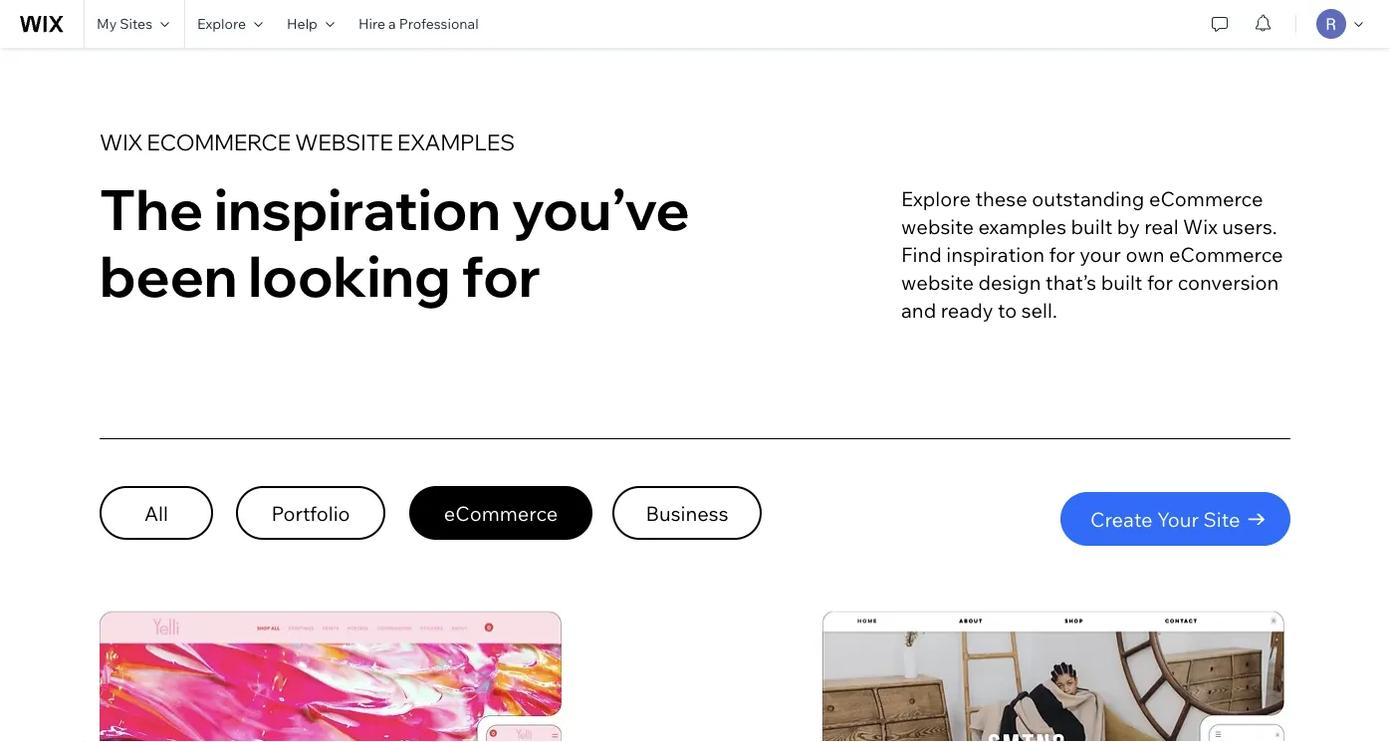Task type: locate. For each thing, give the bounding box(es) containing it.
explore
[[197, 15, 246, 32]]

help
[[287, 15, 318, 32]]

sites
[[120, 15, 152, 32]]

hire a professional
[[358, 15, 479, 32]]

my
[[97, 15, 117, 32]]

hire
[[358, 15, 385, 32]]



Task type: vqa. For each thing, say whether or not it's contained in the screenshot.
Explore
yes



Task type: describe. For each thing, give the bounding box(es) containing it.
a
[[389, 15, 396, 32]]

hire a professional link
[[347, 0, 491, 48]]

help button
[[275, 0, 347, 48]]

my sites
[[97, 15, 152, 32]]

professional
[[399, 15, 479, 32]]



